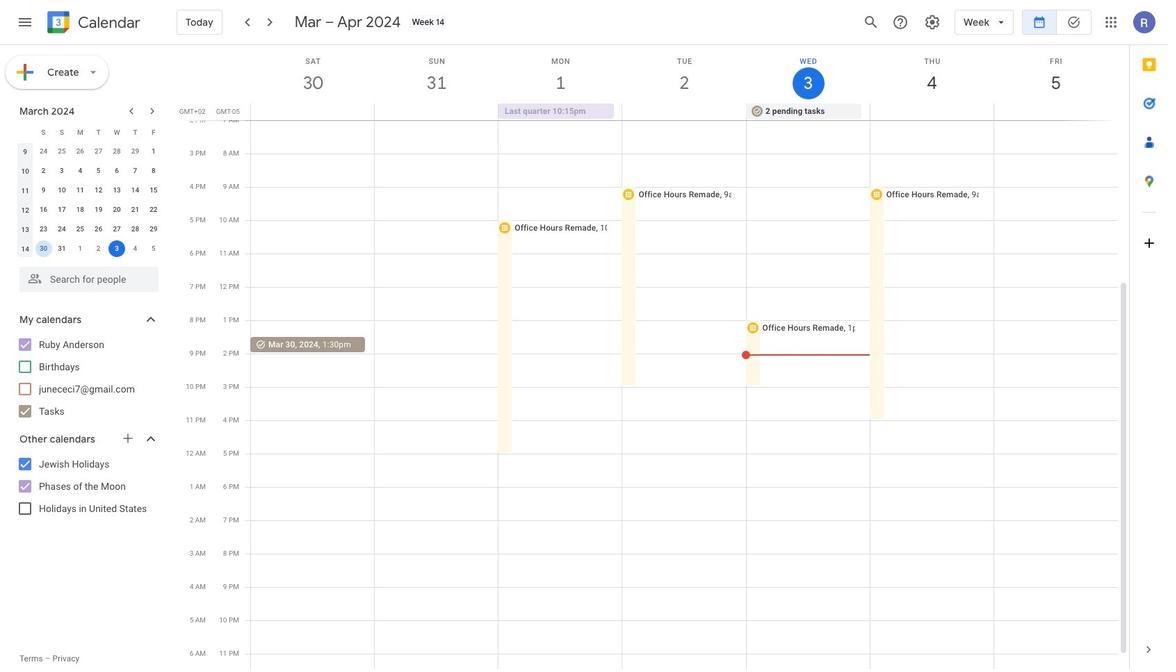 Task type: locate. For each thing, give the bounding box(es) containing it.
february 29 element
[[127, 143, 144, 160]]

cell
[[251, 104, 375, 120], [375, 104, 499, 120], [622, 104, 746, 120], [870, 104, 994, 120], [994, 104, 1118, 120], [34, 239, 53, 259], [108, 239, 126, 259]]

7 element
[[127, 163, 144, 179]]

10 element
[[54, 182, 70, 199]]

13 element
[[109, 182, 125, 199]]

14 element
[[127, 182, 144, 199]]

heading inside calendar element
[[75, 14, 140, 31]]

24 element
[[54, 221, 70, 238]]

april 2 element
[[90, 241, 107, 257]]

4 element
[[72, 163, 89, 179]]

30 element
[[35, 241, 52, 257]]

11 element
[[72, 182, 89, 199]]

tab list
[[1130, 45, 1168, 631]]

heading
[[75, 14, 140, 31]]

27 element
[[109, 221, 125, 238]]

row
[[245, 104, 1130, 120], [16, 122, 163, 142], [16, 142, 163, 161], [16, 161, 163, 181], [16, 181, 163, 200], [16, 200, 163, 220], [16, 220, 163, 239], [16, 239, 163, 259]]

8 element
[[145, 163, 162, 179]]

25 element
[[72, 221, 89, 238]]

other calendars list
[[3, 453, 172, 520]]

3 element
[[54, 163, 70, 179]]

19 element
[[90, 202, 107, 218]]

16 element
[[35, 202, 52, 218]]

None search field
[[0, 262, 172, 292]]

grid
[[178, 45, 1130, 670]]

row group
[[16, 142, 163, 259]]

calendar element
[[45, 8, 140, 39]]

column header
[[16, 122, 34, 142]]

20 element
[[109, 202, 125, 218]]

22 element
[[145, 202, 162, 218]]

february 25 element
[[54, 143, 70, 160]]

february 27 element
[[90, 143, 107, 160]]

29 element
[[145, 221, 162, 238]]

21 element
[[127, 202, 144, 218]]



Task type: describe. For each thing, give the bounding box(es) containing it.
15 element
[[145, 182, 162, 199]]

my calendars list
[[3, 334, 172, 423]]

17 element
[[54, 202, 70, 218]]

Search for people text field
[[28, 267, 150, 292]]

2 element
[[35, 163, 52, 179]]

april 3, today element
[[109, 241, 125, 257]]

april 1 element
[[72, 241, 89, 257]]

february 28 element
[[109, 143, 125, 160]]

6 element
[[109, 163, 125, 179]]

column header inside march 2024 grid
[[16, 122, 34, 142]]

april 4 element
[[127, 241, 144, 257]]

settings menu image
[[924, 14, 941, 31]]

26 element
[[90, 221, 107, 238]]

5 element
[[90, 163, 107, 179]]

9 element
[[35, 182, 52, 199]]

row group inside march 2024 grid
[[16, 142, 163, 259]]

31 element
[[54, 241, 70, 257]]

23 element
[[35, 221, 52, 238]]

12 element
[[90, 182, 107, 199]]

february 26 element
[[72, 143, 89, 160]]

main drawer image
[[17, 14, 33, 31]]

add other calendars image
[[121, 432, 135, 446]]

1 element
[[145, 143, 162, 160]]

18 element
[[72, 202, 89, 218]]

april 5 element
[[145, 241, 162, 257]]

march 2024 grid
[[13, 122, 163, 259]]

28 element
[[127, 221, 144, 238]]

february 24 element
[[35, 143, 52, 160]]



Task type: vqa. For each thing, say whether or not it's contained in the screenshot.
fifth option
no



